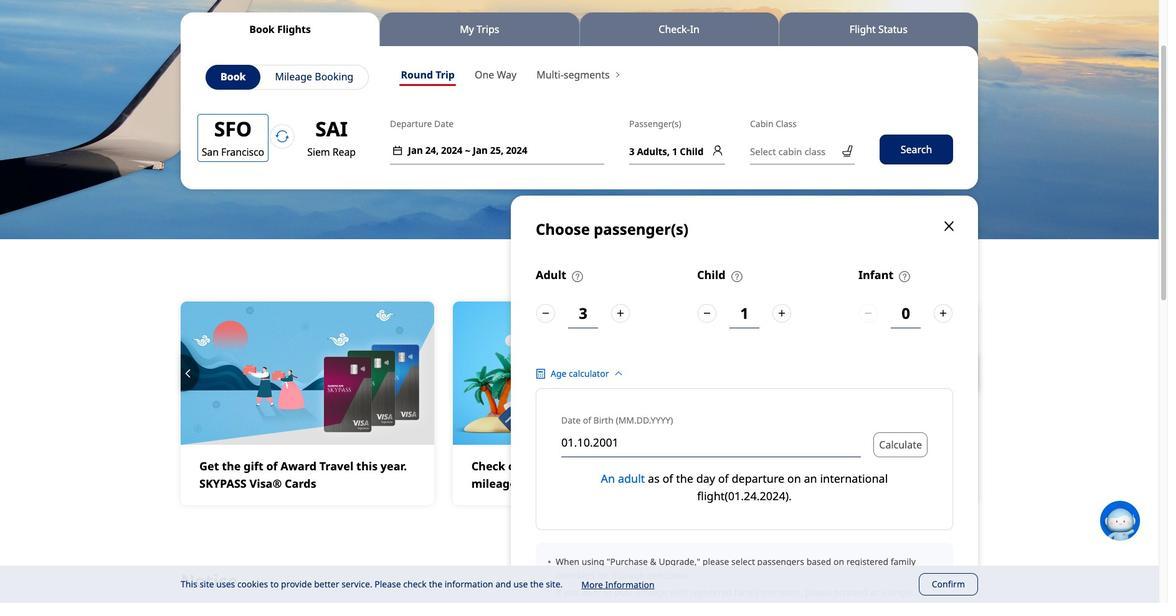 Task type: describe. For each thing, give the bounding box(es) containing it.
to inside when using "purchase & upgrade," please select passengers based on registered family members for mileage deduction. if you want to pool mileage with registered family members, please proceed as a single person who has logged in.
[[604, 586, 613, 598]]

a
[[882, 586, 887, 598]]

check
[[472, 459, 506, 474]]

age calculator
[[551, 368, 609, 380]]

flight
[[850, 22, 876, 36]]

members,
[[762, 586, 803, 598]]

check out different ways to use your mileage. link
[[453, 302, 706, 506]]

sai siem reap
[[305, 115, 356, 159]]

international
[[821, 471, 888, 486]]

when
[[556, 556, 580, 568]]

to inside check out different ways to use your mileage.
[[614, 459, 626, 474]]

chat
[[1141, 515, 1160, 527]]

sfo san francisco
[[199, 115, 264, 159]]

view list link
[[943, 581, 979, 594]]

mileage
[[275, 70, 312, 84]]

to right cookies
[[270, 579, 279, 591]]

person
[[556, 600, 585, 603]]

more
[[582, 579, 603, 591]]

in
[[690, 22, 700, 36]]

24,
[[426, 144, 439, 157]]

an adult as of the day of departure on an international flight(01.24.2024).
[[601, 471, 888, 504]]

ways
[[583, 459, 611, 474]]

Infant telephone field
[[891, 299, 921, 328]]

award
[[281, 459, 317, 474]]

to inside new direct flights to extraordinary cities in southeast asia and china.
[[846, 459, 858, 474]]

new
[[744, 459, 769, 474]]

booking
[[315, 70, 354, 84]]

cabin
[[750, 118, 774, 130]]

2 2024 from the left
[[506, 144, 528, 157]]

1
[[673, 145, 678, 157]]

child inside 3 adults, 1 child dropdown button
[[680, 145, 704, 157]]

1 vertical spatial please
[[806, 586, 832, 598]]

this
[[357, 459, 378, 474]]

book flights button
[[181, 12, 380, 46]]

cards
[[285, 476, 316, 491]]

infant
[[859, 267, 894, 282]]

reap
[[333, 145, 356, 159]]

who
[[587, 600, 605, 603]]

you
[[564, 586, 579, 598]]

Child telephone field
[[730, 299, 760, 328]]

get the gift of award travel this year. skypass visa® cards link
[[181, 302, 434, 506]]

choose passenger(s)
[[536, 219, 689, 239]]

on inside an adult as of the day of departure on an international flight(01.24.2024).
[[788, 471, 801, 486]]

my trips
[[460, 22, 500, 36]]

1 horizontal spatial family
[[891, 556, 916, 568]]

book for book flights
[[249, 22, 275, 36]]

1 jan from the left
[[408, 144, 423, 157]]

using
[[582, 556, 605, 568]]

when using "purchase & upgrade," please select passengers based on registered family members for mileage deduction. if you want to pool mileage with registered family members, please proceed as a single person who has logged in.
[[556, 556, 916, 603]]

age calculator button
[[536, 367, 624, 381]]

use inside check out different ways to use your mileage.
[[629, 459, 649, 474]]

search button
[[880, 135, 954, 165]]

upgrade,"
[[659, 556, 701, 568]]

class
[[805, 145, 826, 157]]

year.
[[381, 459, 407, 474]]

3
[[630, 145, 635, 157]]

as inside when using "purchase & upgrade," please select passengers based on registered family members for mileage deduction. if you want to pool mileage with registered family members, please proceed as a single person who has logged in.
[[870, 586, 879, 598]]

please
[[375, 579, 401, 591]]

segments
[[564, 68, 610, 82]]

deduction.
[[647, 570, 690, 582]]

in.
[[654, 600, 664, 603]]

0 vertical spatial registered
[[847, 556, 889, 568]]

1 vertical spatial family
[[735, 586, 760, 598]]

cities
[[744, 476, 774, 491]]

this
[[181, 579, 197, 591]]

round trip
[[401, 68, 455, 82]]

adults,
[[637, 145, 670, 157]]

3 adults, 1 child
[[630, 145, 704, 157]]

departure
[[732, 471, 785, 486]]

flights
[[807, 459, 844, 474]]

1 horizontal spatial date
[[562, 415, 581, 426]]

"purchase
[[607, 556, 648, 568]]

single
[[889, 586, 913, 598]]

in
[[776, 476, 787, 491]]

if
[[556, 586, 562, 598]]

as inside an adult as of the day of departure on an international flight(01.24.2024).
[[648, 471, 660, 486]]

uses
[[216, 579, 235, 591]]

flight status
[[850, 22, 908, 36]]

1 vertical spatial mileage
[[635, 586, 668, 598]]

w
[[1162, 515, 1169, 527]]

date of birth (mm.dd.yyyy)
[[562, 415, 673, 426]]

an
[[601, 471, 615, 486]]

one way
[[475, 68, 517, 82]]

cookies
[[237, 579, 268, 591]]

view
[[943, 582, 962, 593]]

1 2024 from the left
[[441, 144, 463, 157]]

itinerary type group
[[391, 65, 527, 89]]

sfo
[[214, 115, 252, 142]]

birth
[[594, 415, 614, 426]]

~
[[465, 144, 471, 157]]

choose
[[536, 219, 590, 239]]

confirm
[[932, 578, 966, 590]]

0 vertical spatial mileage
[[612, 570, 645, 582]]

travel
[[320, 459, 354, 474]]

more information link
[[582, 579, 655, 591]]

san
[[202, 145, 219, 159]]

confirm button
[[919, 573, 979, 596]]



Task type: vqa. For each thing, say whether or not it's contained in the screenshot.
~
yes



Task type: locate. For each thing, give the bounding box(es) containing it.
day
[[697, 471, 716, 486]]

book
[[249, 22, 275, 36], [221, 70, 246, 84]]

0 vertical spatial child
[[680, 145, 704, 157]]

1 horizontal spatial as
[[870, 586, 879, 598]]

0 horizontal spatial date
[[435, 118, 454, 130]]

the inside get the gift of award travel this year. skypass visa® cards
[[222, 459, 241, 474]]

check out different ways to use your mileage.
[[472, 459, 677, 491]]

0 vertical spatial as
[[648, 471, 660, 486]]

age
[[551, 368, 567, 380]]

of inside get the gift of award travel this year. skypass visa® cards
[[266, 459, 278, 474]]

for
[[598, 570, 609, 582]]

booking type group
[[206, 65, 369, 90]]

0 horizontal spatial book
[[221, 70, 246, 84]]

to up asia
[[846, 459, 858, 474]]

select
[[750, 145, 776, 157]]

flight status button
[[780, 12, 979, 46]]

want
[[582, 586, 602, 598]]

use left your
[[629, 459, 649, 474]]

date
[[435, 118, 454, 130], [562, 415, 581, 426]]

sai
[[316, 115, 348, 142]]

mileage down ""purchase" at the bottom right of page
[[612, 570, 645, 582]]

to right ways
[[614, 459, 626, 474]]

of right gift
[[266, 459, 278, 474]]

0 vertical spatial book
[[249, 22, 275, 36]]

None telephone field
[[562, 428, 862, 458]]

1 horizontal spatial 2024
[[506, 144, 528, 157]]

has
[[607, 600, 621, 603]]

book for book
[[221, 70, 246, 84]]

0 horizontal spatial family
[[735, 586, 760, 598]]

mileage
[[612, 570, 645, 582], [635, 586, 668, 598]]

2024
[[441, 144, 463, 157], [506, 144, 528, 157]]

the right check
[[429, 579, 443, 591]]

chat w
[[1141, 515, 1169, 527]]

1 horizontal spatial on
[[834, 556, 845, 568]]

passengers
[[758, 556, 805, 568]]

0 horizontal spatial on
[[788, 471, 801, 486]]

tab list containing book flights
[[181, 12, 979, 46]]

the inside an adult as of the day of departure on an international flight(01.24.2024).
[[676, 471, 694, 486]]

1 horizontal spatial and
[[876, 476, 897, 491]]

jan
[[408, 144, 423, 157], [473, 144, 488, 157]]

china.
[[900, 476, 936, 491]]

and down extraordinary
[[876, 476, 897, 491]]

get the gift of award travel this year. skypass visa® cards
[[199, 459, 407, 491]]

mileage up in.
[[635, 586, 668, 598]]

cabin class
[[750, 118, 799, 130]]

0 horizontal spatial 2024
[[441, 144, 463, 157]]

1 vertical spatial on
[[834, 556, 845, 568]]

book up the sfo
[[221, 70, 246, 84]]

1 horizontal spatial jan
[[473, 144, 488, 157]]

book left flights
[[249, 22, 275, 36]]

departure date
[[390, 118, 456, 130]]

select cabin class button
[[750, 138, 855, 165]]

date up 24,
[[435, 118, 454, 130]]

tab list
[[181, 12, 979, 46]]

book inside group
[[221, 70, 246, 84]]

family up single
[[891, 556, 916, 568]]

1 vertical spatial child
[[698, 267, 726, 282]]

your
[[652, 459, 677, 474]]

child
[[680, 145, 704, 157], [698, 267, 726, 282]]

book inside button
[[249, 22, 275, 36]]

1 vertical spatial and
[[496, 579, 511, 591]]

on inside when using "purchase & upgrade," please select passengers based on registered family members for mileage deduction. if you want to pool mileage with registered family members, please proceed as a single person who has logged in.
[[834, 556, 845, 568]]

on right based
[[834, 556, 845, 568]]

please down based
[[806, 586, 832, 598]]

date left birth
[[562, 415, 581, 426]]

proceed
[[835, 586, 868, 598]]

mileage booking button
[[275, 67, 354, 88]]

0 horizontal spatial registered
[[690, 586, 732, 598]]

1 vertical spatial date
[[562, 415, 581, 426]]

2024 right 25,
[[506, 144, 528, 157]]

0 vertical spatial use
[[629, 459, 649, 474]]

asia
[[850, 476, 873, 491]]

based
[[807, 556, 832, 568]]

gift
[[244, 459, 264, 474]]

of left birth
[[583, 415, 592, 426]]

0 vertical spatial please
[[703, 556, 730, 568]]

new direct flights to extraordinary cities in southeast asia and china. link
[[725, 302, 979, 506]]

direct
[[772, 459, 805, 474]]

0 horizontal spatial and
[[496, 579, 511, 591]]

of right day on the right of the page
[[718, 471, 729, 486]]

mileage.
[[472, 476, 520, 491]]

multi-segments
[[537, 68, 613, 82]]

jan right ~
[[473, 144, 488, 157]]

southeast
[[790, 476, 847, 491]]

as left a on the bottom
[[870, 586, 879, 598]]

book button
[[221, 66, 246, 89]]

2 jan from the left
[[473, 144, 488, 157]]

and right information
[[496, 579, 511, 591]]

jan left 24,
[[408, 144, 423, 157]]

of right adult at right
[[663, 471, 674, 486]]

0 vertical spatial family
[[891, 556, 916, 568]]

departure
[[390, 118, 432, 130]]

search
[[901, 143, 933, 156]]

0 horizontal spatial jan
[[408, 144, 423, 157]]

check-
[[659, 22, 690, 36]]

Adult telephone field
[[568, 299, 598, 328]]

flights
[[277, 22, 311, 36]]

1 vertical spatial as
[[870, 586, 879, 598]]

1 horizontal spatial please
[[806, 586, 832, 598]]

one
[[475, 68, 495, 82]]

the left day on the right of the page
[[676, 471, 694, 486]]

use
[[629, 459, 649, 474], [514, 579, 528, 591]]

1 horizontal spatial registered
[[847, 556, 889, 568]]

0 vertical spatial on
[[788, 471, 801, 486]]

registered right with
[[690, 586, 732, 598]]

logged
[[624, 600, 652, 603]]

please left select
[[703, 556, 730, 568]]

francisco
[[221, 145, 264, 159]]

0 horizontal spatial use
[[514, 579, 528, 591]]

to up has in the bottom of the page
[[604, 586, 613, 598]]

and inside new direct flights to extraordinary cities in southeast asia and china.
[[876, 476, 897, 491]]

on right in
[[788, 471, 801, 486]]

different
[[531, 459, 580, 474]]

3 adults, 1 child button
[[630, 138, 726, 165]]

as right adult at right
[[648, 471, 660, 486]]

the left site.
[[530, 579, 544, 591]]

more information
[[582, 579, 655, 591]]

information
[[606, 579, 655, 591]]

select
[[732, 556, 755, 568]]

better
[[314, 579, 339, 591]]

status
[[879, 22, 908, 36]]

0 horizontal spatial please
[[703, 556, 730, 568]]

adult
[[536, 267, 567, 282]]

check
[[404, 579, 427, 591]]

round
[[401, 68, 433, 82]]

cabin
[[779, 145, 803, 157]]

1 horizontal spatial use
[[629, 459, 649, 474]]

registered up a on the bottom
[[847, 556, 889, 568]]

0 vertical spatial date
[[435, 118, 454, 130]]

my
[[460, 22, 474, 36]]

select cabin class
[[750, 145, 826, 157]]

pool
[[615, 586, 633, 598]]

passenger(s)
[[630, 118, 684, 130]]

an
[[804, 471, 818, 486]]

information
[[445, 579, 494, 591]]

jan 24, 2024 ~ jan 25, 2024
[[408, 144, 528, 157]]

the
[[222, 459, 241, 474], [676, 471, 694, 486], [429, 579, 443, 591], [530, 579, 544, 591]]

1 vertical spatial book
[[221, 70, 246, 84]]

1 vertical spatial use
[[514, 579, 528, 591]]

the up skypass
[[222, 459, 241, 474]]

use left site.
[[514, 579, 528, 591]]

with
[[670, 586, 688, 598]]

family down select
[[735, 586, 760, 598]]

0 horizontal spatial as
[[648, 471, 660, 486]]

skypass
[[199, 476, 247, 491]]

1 vertical spatial registered
[[690, 586, 732, 598]]

of
[[583, 415, 592, 426], [266, 459, 278, 474], [663, 471, 674, 486], [718, 471, 729, 486]]

2024 left ~
[[441, 144, 463, 157]]

0 vertical spatial and
[[876, 476, 897, 491]]

chat w link
[[1101, 501, 1169, 541]]

1 horizontal spatial book
[[249, 22, 275, 36]]

provide
[[281, 579, 312, 591]]



